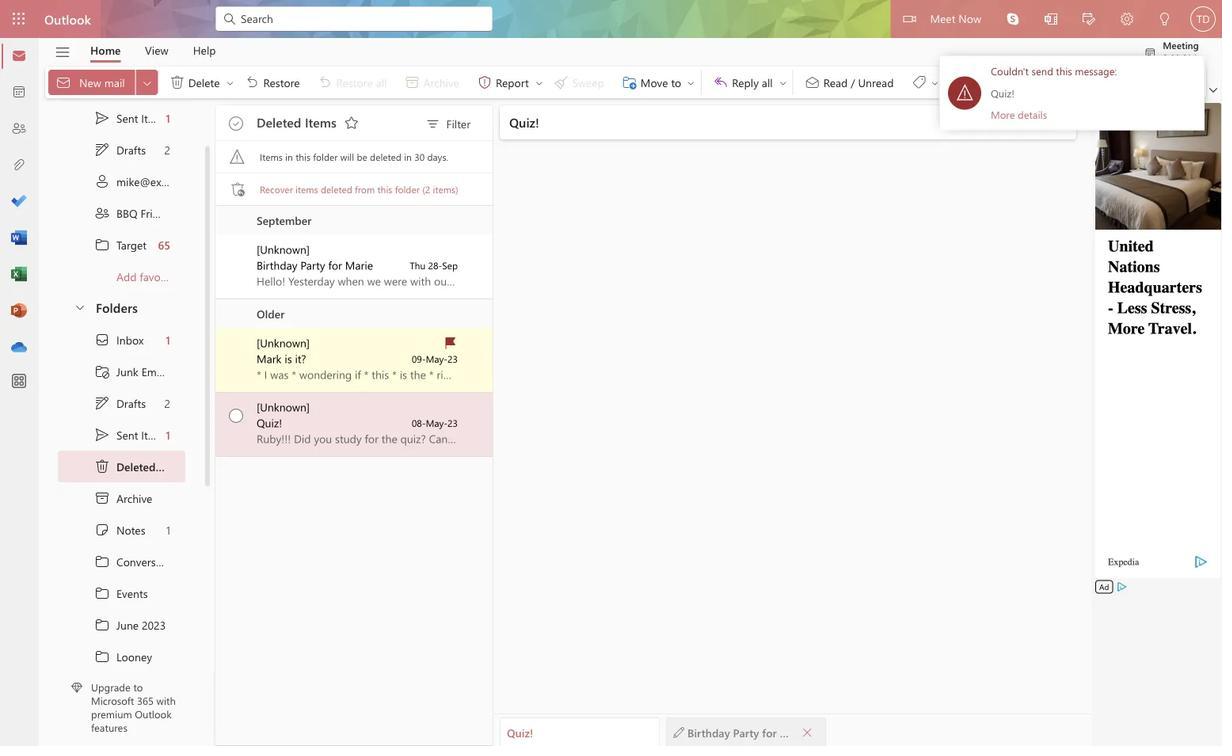 Task type: locate. For each thing, give the bounding box(es) containing it.
 tree item
[[58, 102, 185, 134], [58, 419, 185, 451]]

favorite
[[140, 269, 177, 284]]

0 horizontal spatial the
[[382, 431, 398, 446]]

this inside message list "list box"
[[372, 367, 389, 382]]

1 vertical spatial 
[[229, 409, 243, 423]]

 up upgrade
[[94, 649, 110, 665]]

23 up can
[[448, 417, 458, 429]]

add
[[116, 269, 137, 284]]

 button right mail
[[136, 70, 158, 95]]

unread
[[859, 75, 894, 89]]

 right  
[[957, 83, 975, 101]]

0 vertical spatial 
[[229, 116, 243, 131]]

2  button from the left
[[777, 70, 790, 95]]

may- for *
[[426, 353, 448, 365]]

tree
[[58, 324, 186, 746]]

 
[[912, 74, 940, 90]]

drafts down  junk email at the left
[[116, 396, 146, 411]]

[unknown] up mark is it?
[[257, 336, 310, 350]]

1 horizontal spatial is
[[400, 367, 407, 382]]

 tree item
[[58, 197, 185, 229]]

2  from the top
[[94, 427, 110, 443]]

1 23 from the top
[[448, 353, 458, 365]]

select a conversation checkbox down the older
[[219, 329, 257, 363]]

view
[[145, 43, 168, 57]]

mail image
[[11, 48, 27, 64]]

1 vertical spatial may-
[[426, 417, 448, 429]]

sent down mail
[[116, 111, 138, 125]]

 down the 
[[94, 395, 110, 411]]


[[1144, 47, 1157, 59]]

in left 30
[[404, 151, 412, 163]]

2
[[165, 142, 170, 157], [165, 396, 170, 411]]

1 horizontal spatial folder
[[395, 183, 420, 195]]

items inside deleted items 
[[305, 114, 337, 131]]

to
[[671, 75, 682, 89], [133, 681, 143, 694]]

0 vertical spatial select a conversation checkbox
[[219, 235, 257, 269]]

 inside tree item
[[94, 459, 110, 475]]

2 vertical spatial for
[[763, 725, 777, 740]]

bbq
[[116, 206, 138, 220]]

1 up  deleted items on the left bottom of page
[[166, 428, 170, 442]]

quiz?
[[401, 431, 426, 446]]

1 vertical spatial outlook
[[135, 707, 172, 721]]

quiz!
[[991, 86, 1015, 100], [510, 114, 540, 131], [257, 416, 282, 430], [507, 725, 533, 740]]

deleted inside button
[[321, 183, 352, 195]]

1 vertical spatial  drafts
[[94, 395, 146, 411]]

 tree item up ''
[[58, 134, 185, 166]]

 down 
[[94, 554, 110, 570]]

1 up email
[[166, 333, 170, 347]]

2 up mike@example.com
[[165, 142, 170, 157]]

4  tree item from the top
[[58, 609, 185, 641]]

1 sent from the top
[[116, 111, 138, 125]]

0 vertical spatial 
[[94, 110, 110, 126]]

1 2 from the top
[[165, 142, 170, 157]]

be
[[357, 151, 368, 163]]

birthday inside message list "list box"
[[257, 258, 298, 273]]

 inside move & delete group
[[169, 74, 185, 90]]

1 vertical spatial 
[[94, 395, 110, 411]]

 inside  reply all 
[[779, 78, 788, 88]]


[[222, 11, 238, 27]]

the
[[410, 367, 426, 382], [382, 431, 398, 446]]

 target
[[94, 237, 147, 253]]

 drafts for 
[[94, 142, 146, 158]]

1
[[166, 111, 170, 125], [166, 333, 170, 347], [166, 428, 170, 442], [166, 523, 170, 537]]

is left it?
[[285, 351, 292, 366]]

2 1 from the top
[[166, 333, 170, 347]]

word image
[[11, 231, 27, 246]]

couldn't
[[991, 64, 1029, 78]]

this right the "from"
[[378, 183, 393, 195]]

the down 09-
[[410, 367, 426, 382]]

this inside couldn't send this message: quiz! more details
[[1057, 64, 1073, 78]]

looney
[[116, 650, 152, 664]]

 button inside move & delete group
[[136, 70, 158, 95]]

2  from the top
[[229, 409, 243, 423]]

for right the study
[[365, 431, 379, 446]]

 for 
[[94, 142, 110, 158]]

1 horizontal spatial you
[[451, 431, 469, 446]]

1 inside  tree item
[[166, 523, 170, 537]]

2  from the top
[[94, 554, 110, 570]]

 events
[[94, 586, 148, 601]]

ruby!!! did you study for the quiz? can you help me please!!! thanks, test
[[257, 431, 617, 446]]

0 horizontal spatial 
[[230, 149, 246, 165]]

deleted inside  deleted items
[[116, 459, 156, 474]]

 for 
[[94, 554, 110, 570]]

65
[[158, 238, 170, 252]]

 up 
[[94, 459, 110, 475]]

1 horizontal spatial birthday
[[688, 725, 730, 740]]

for
[[328, 258, 342, 273], [365, 431, 379, 446], [763, 725, 777, 740]]


[[344, 115, 360, 131]]

party down september
[[301, 258, 325, 273]]

archive
[[116, 491, 152, 506]]

1 inside  tree item
[[166, 333, 170, 347]]

to right upgrade
[[133, 681, 143, 694]]

1 vertical spatial the
[[382, 431, 398, 446]]

 tree item
[[58, 166, 215, 197]]

1 horizontal spatial marie
[[780, 725, 809, 740]]

premium
[[91, 707, 132, 721]]

0 vertical spatial  tree item
[[58, 134, 185, 166]]

select a conversation checkbox up ruby!!! at the bottom left of page
[[219, 393, 257, 427]]

1 right notes
[[166, 523, 170, 537]]

 tree item up june
[[58, 578, 185, 609]]

 button right all
[[777, 70, 790, 95]]

you
[[314, 431, 332, 446], [451, 431, 469, 446]]

1 vertical spatial 
[[94, 459, 110, 475]]


[[674, 727, 685, 738]]

0 vertical spatial deleted
[[257, 114, 302, 131]]

 button
[[1207, 82, 1221, 98]]

0 vertical spatial for
[[328, 258, 342, 273]]

folder left (2
[[395, 183, 420, 195]]

td button
[[1185, 0, 1223, 38]]

1 vertical spatial to
[[133, 681, 143, 694]]

june
[[116, 618, 139, 633]]

outlook up 
[[44, 10, 91, 27]]

 down  new mail
[[94, 110, 110, 126]]

4 * from the left
[[392, 367, 397, 382]]

1 horizontal spatial deleted
[[370, 151, 402, 163]]

1 vertical spatial birthday
[[688, 725, 730, 740]]

1  tree item from the top
[[58, 229, 185, 261]]


[[54, 44, 71, 61]]

0 vertical spatial  sent items 1
[[94, 110, 170, 126]]

 left 
[[225, 78, 235, 88]]

1  from the top
[[229, 116, 243, 131]]

1  from the top
[[94, 110, 110, 126]]

 tree item up  deleted items on the left bottom of page
[[58, 419, 185, 451]]

tab list inside  application
[[78, 38, 228, 63]]

drafts up '' tree item
[[116, 142, 146, 157]]

1 select a conversation checkbox from the top
[[219, 235, 257, 269]]

1  button from the left
[[224, 70, 237, 95]]

1 vertical spatial [unknown]
[[257, 336, 310, 350]]

marie
[[345, 258, 373, 273], [780, 725, 809, 740]]

 drafts up '' tree item
[[94, 142, 146, 158]]


[[805, 74, 821, 90]]

 tree item
[[58, 134, 185, 166], [58, 387, 185, 419]]

quiz! inside message list "list box"
[[257, 416, 282, 430]]

folder left will in the top left of the page
[[313, 151, 338, 163]]

deleted up archive
[[116, 459, 156, 474]]

0 vertical spatial marie
[[345, 258, 373, 273]]

birthday down september
[[257, 258, 298, 273]]

1  sent items 1 from the top
[[94, 110, 170, 126]]

for left 
[[763, 725, 777, 740]]

2 vertical spatial select a conversation checkbox
[[219, 393, 257, 427]]

5  from the top
[[94, 649, 110, 665]]

 left june
[[94, 617, 110, 633]]

2 horizontal spatial for
[[763, 725, 777, 740]]

0 vertical spatial 2
[[165, 142, 170, 157]]

 left the target
[[94, 237, 110, 253]]

2 may- from the top
[[426, 417, 448, 429]]

0 vertical spatial may-
[[426, 353, 448, 365]]

set your advertising preferences image
[[1116, 581, 1129, 594]]

2 23 from the top
[[448, 417, 458, 429]]

 right 
[[931, 78, 940, 88]]

1 vertical spatial  tree item
[[58, 419, 185, 451]]

1 vertical spatial deleted
[[321, 183, 352, 195]]

1  from the top
[[94, 142, 110, 158]]

Select a conversation checkbox
[[219, 235, 257, 269], [219, 329, 257, 363], [219, 393, 257, 427]]

2  drafts from the top
[[94, 395, 146, 411]]

reading pane main content
[[494, 99, 1092, 746]]

help
[[472, 431, 493, 446]]

tab list
[[78, 38, 228, 63]]

1 horizontal spatial  button
[[533, 70, 546, 95]]

2  tree item from the top
[[58, 546, 185, 578]]

0 vertical spatial sent
[[116, 111, 138, 125]]

2:00
[[1163, 51, 1181, 64]]

1 vertical spatial for
[[365, 431, 379, 446]]

 tree item up add at the left top of page
[[58, 229, 185, 261]]

0 vertical spatial the
[[410, 367, 426, 382]]

1 vertical spatial  tree item
[[58, 387, 185, 419]]

1 horizontal spatial for
[[365, 431, 379, 446]]

0 vertical spatial 
[[94, 142, 110, 158]]

3 * from the left
[[364, 367, 369, 382]]

in
[[285, 151, 293, 163], [404, 151, 412, 163]]

4  from the top
[[94, 617, 110, 633]]

 right mail
[[141, 76, 154, 89]]

0 horizontal spatial 
[[94, 459, 110, 475]]

 right 
[[1049, 119, 1059, 128]]

 button for 
[[224, 70, 237, 95]]

1  drafts from the top
[[94, 142, 146, 158]]

 button left 
[[224, 70, 237, 95]]


[[443, 335, 459, 351]]

0 vertical spatial  tree item
[[58, 102, 185, 134]]

 tree item up  events
[[58, 546, 185, 578]]

from
[[355, 183, 375, 195]]

1 horizontal spatial 
[[169, 74, 185, 90]]

1 horizontal spatial  button
[[777, 70, 790, 95]]

 tree item for 
[[58, 134, 185, 166]]

1  tree item from the top
[[58, 102, 185, 134]]

0 vertical spatial deleted
[[370, 151, 402, 163]]

select a conversation checkbox down september
[[219, 235, 257, 269]]

this right send
[[1057, 64, 1073, 78]]

restore
[[264, 75, 300, 89]]

0 vertical spatial birthday
[[257, 258, 298, 273]]

0 vertical spatial [unknown]
[[257, 242, 310, 257]]

the left quiz?
[[382, 431, 398, 446]]

1 vertical spatial party
[[733, 725, 760, 740]]

items up  deleted items on the left bottom of page
[[141, 428, 168, 442]]

3 1 from the top
[[166, 428, 170, 442]]

 tree item
[[58, 229, 185, 261], [58, 546, 185, 578], [58, 578, 185, 609], [58, 609, 185, 641], [58, 641, 185, 673]]

1 horizontal spatial in
[[404, 151, 412, 163]]

 up ''
[[94, 142, 110, 158]]

0 horizontal spatial  button
[[136, 70, 158, 95]]

1  from the top
[[94, 237, 110, 253]]

outlook right premium
[[135, 707, 172, 721]]

1 vertical spatial select a conversation checkbox
[[219, 329, 257, 363]]

calendar image
[[11, 85, 27, 101]]

deleted right 'be'
[[370, 151, 402, 163]]

0 vertical spatial drafts
[[116, 142, 146, 157]]

you right did
[[314, 431, 332, 446]]

 inside  
[[931, 78, 940, 88]]

delete
[[188, 75, 220, 89]]

1 1 from the top
[[166, 111, 170, 125]]

3 select a conversation checkbox from the top
[[219, 393, 257, 427]]

0 horizontal spatial deleted
[[321, 183, 352, 195]]

Search for email, meetings, files and more. field
[[239, 10, 483, 26]]

excel image
[[11, 267, 27, 283]]

2  from the top
[[94, 395, 110, 411]]

 inside  delete 
[[225, 78, 235, 88]]

 left 
[[686, 78, 696, 88]]

1 [unknown] from the top
[[257, 242, 310, 257]]

 tree item
[[58, 483, 185, 514]]

1 * from the left
[[257, 367, 261, 382]]

 drafts
[[94, 142, 146, 158], [94, 395, 146, 411]]

 for  june 2023
[[94, 617, 110, 633]]

2  tree item from the top
[[58, 419, 185, 451]]

 right "report"
[[535, 78, 544, 88]]

target
[[116, 238, 147, 252]]


[[94, 364, 110, 380]]

0 vertical spatial to
[[671, 75, 682, 89]]

filter
[[447, 116, 471, 131]]

this right if
[[372, 367, 389, 382]]

0 horizontal spatial in
[[285, 151, 293, 163]]

 left the delete
[[169, 74, 185, 90]]

4 1 from the top
[[166, 523, 170, 537]]

 sent items 1 down mail
[[94, 110, 170, 126]]

 right all
[[779, 78, 788, 88]]

 tree item down june
[[58, 641, 185, 673]]

you right can
[[451, 431, 469, 446]]

 inside the select all messages "option"
[[229, 116, 243, 131]]

1 vertical spatial is
[[400, 367, 407, 382]]

1  button from the left
[[136, 70, 158, 95]]

1 you from the left
[[314, 431, 332, 446]]

tree inside  application
[[58, 324, 186, 746]]

1  tree item from the top
[[58, 134, 185, 166]]

all
[[762, 75, 773, 89]]

left-rail-appbar navigation
[[3, 38, 35, 366]]

 sent items 1 up  deleted items on the left bottom of page
[[94, 427, 170, 443]]

read
[[824, 75, 848, 89]]

0 vertical spatial folder
[[313, 151, 338, 163]]

1 down  delete 
[[166, 111, 170, 125]]

recover
[[260, 183, 293, 195]]

0 horizontal spatial party
[[301, 258, 325, 273]]

1 horizontal spatial to
[[671, 75, 682, 89]]

mark is it?
[[257, 351, 306, 366]]

1 horizontal spatial outlook
[[135, 707, 172, 721]]


[[230, 116, 243, 129]]

 tree item down mail
[[58, 102, 185, 134]]

items up  tree item
[[159, 459, 186, 474]]

2  tree item from the top
[[58, 387, 185, 419]]

 button
[[136, 70, 158, 95], [777, 70, 790, 95]]

1 horizontal spatial deleted
[[257, 114, 302, 131]]

1 drafts from the top
[[116, 142, 146, 157]]

0 horizontal spatial outlook
[[44, 10, 91, 27]]

 button
[[995, 0, 1033, 38]]

2 for 
[[165, 396, 170, 411]]

 drafts inside tree
[[94, 395, 146, 411]]

0 vertical spatial outlook
[[44, 10, 91, 27]]

0 vertical spatial is
[[285, 351, 292, 366]]

add favorite tree item
[[58, 261, 185, 292]]

[unknown] down was at the left of page
[[257, 400, 310, 414]]

 button
[[339, 110, 364, 136]]

2 select a conversation checkbox from the top
[[219, 329, 257, 363]]

tree containing 
[[58, 324, 186, 746]]

drafts for 
[[116, 142, 146, 157]]

birthday
[[257, 258, 298, 273], [688, 725, 730, 740]]

upgrade
[[91, 681, 131, 694]]

 for  delete 
[[169, 74, 185, 90]]

select a conversation checkbox for birthday
[[219, 235, 257, 269]]


[[141, 76, 154, 89], [686, 78, 696, 88], [931, 78, 940, 88], [225, 78, 235, 88], [535, 78, 544, 88], [779, 78, 788, 88], [1049, 119, 1059, 128], [74, 301, 86, 313]]

0 vertical spatial  drafts
[[94, 142, 146, 158]]

is left right
[[400, 367, 407, 382]]

it?
[[295, 351, 306, 366]]

0 vertical spatial 
[[957, 83, 975, 101]]


[[622, 74, 638, 90]]

1 vertical spatial 2
[[165, 396, 170, 411]]

 drafts down '' tree item at the left of the page
[[94, 395, 146, 411]]

message list list box
[[216, 206, 617, 746]]

deleted items heading
[[257, 105, 364, 140]]

0 vertical spatial 23
[[448, 353, 458, 365]]

 notes
[[94, 522, 145, 538]]

 for 
[[94, 395, 110, 411]]

[unknown] for birthday party for marie
[[257, 242, 310, 257]]

 meeting 2:00 pm
[[1144, 38, 1200, 64]]

1 vertical spatial  sent items 1
[[94, 427, 170, 443]]

 drafts for 
[[94, 395, 146, 411]]

 inside the  report 
[[535, 78, 544, 88]]

 application
[[0, 0, 1223, 746]]

outlook
[[44, 10, 91, 27], [135, 707, 172, 721]]

deleted left the "from"
[[321, 183, 352, 195]]

 tree item down the junk
[[58, 387, 185, 419]]

sent up  tree item
[[116, 428, 138, 442]]

 button right "report"
[[533, 70, 546, 95]]

 left folders at the top of page
[[74, 301, 86, 313]]

birthday right 
[[688, 725, 730, 740]]

may-
[[426, 353, 448, 365], [426, 417, 448, 429]]

1 vertical spatial 23
[[448, 417, 458, 429]]

2 drafts from the top
[[116, 396, 146, 411]]


[[94, 205, 110, 221]]

september heading
[[216, 206, 493, 235]]

now
[[959, 11, 982, 25]]

1 horizontal spatial party
[[733, 725, 760, 740]]

items)
[[433, 183, 459, 195]]

premium features image
[[71, 683, 82, 694]]

0 horizontal spatial you
[[314, 431, 332, 446]]

2  button from the left
[[533, 70, 546, 95]]

may- up right
[[426, 353, 448, 365]]

0 horizontal spatial marie
[[345, 258, 373, 273]]

0 vertical spatial 
[[169, 74, 185, 90]]

1 vertical spatial sent
[[116, 428, 138, 442]]

tab list containing home
[[78, 38, 228, 63]]


[[94, 142, 110, 158], [94, 395, 110, 411]]


[[94, 237, 110, 253], [94, 554, 110, 570], [94, 586, 110, 601], [94, 617, 110, 633], [94, 649, 110, 665]]

0 vertical spatial party
[[301, 258, 325, 273]]

1 vertical spatial 
[[230, 149, 246, 165]]

0 horizontal spatial deleted
[[116, 459, 156, 474]]

0 horizontal spatial  button
[[224, 70, 237, 95]]

items left the  on the top left of the page
[[305, 114, 337, 131]]

mark
[[257, 351, 282, 366]]

for down september heading
[[328, 258, 342, 273]]

 tree item down  events
[[58, 609, 185, 641]]

1 vertical spatial drafts
[[116, 396, 146, 411]]

2 2 from the top
[[165, 396, 170, 411]]

0 horizontal spatial birthday
[[257, 258, 298, 273]]

[unknown] down september
[[257, 242, 310, 257]]

1 vertical spatial marie
[[780, 725, 809, 740]]

* i was * wondering if * this * is the * right * answer?
[[257, 367, 510, 382]]

 looney
[[94, 649, 152, 665]]

 left events
[[94, 586, 110, 601]]

1 vertical spatial deleted
[[116, 459, 156, 474]]

drafts inside tree
[[116, 396, 146, 411]]

 button
[[1071, 0, 1109, 40]]

23 down 
[[448, 353, 458, 365]]

1 may- from the top
[[426, 353, 448, 365]]

2 down email
[[165, 396, 170, 411]]

may- up ruby!!! did you study for the quiz? can you help me please!!! thanks, test
[[426, 417, 448, 429]]

3  from the top
[[94, 586, 110, 601]]

0 horizontal spatial to
[[133, 681, 143, 694]]

me
[[496, 431, 512, 446]]

party
[[301, 258, 325, 273], [733, 725, 760, 740]]

marie inside message list "list box"
[[345, 258, 373, 273]]

 up the ''
[[230, 149, 246, 165]]

 junk email
[[94, 364, 168, 380]]

party left  'button'
[[733, 725, 760, 740]]

0 horizontal spatial for
[[328, 258, 342, 273]]

1 vertical spatial 
[[94, 427, 110, 443]]

1 vertical spatial folder
[[395, 183, 420, 195]]

2 inside tree
[[165, 396, 170, 411]]

 sent items 1
[[94, 110, 170, 126], [94, 427, 170, 443]]

 for  deleted items
[[94, 459, 110, 475]]

 up  tree item
[[94, 427, 110, 443]]

23 for help
[[448, 417, 458, 429]]

 inside tree
[[94, 395, 110, 411]]

in up the recover
[[285, 151, 293, 163]]

 read / unread
[[805, 74, 894, 90]]

 inside message list section
[[230, 149, 246, 165]]

to right move
[[671, 75, 682, 89]]

3 [unknown] from the top
[[257, 400, 310, 414]]

deleted down restore
[[257, 114, 302, 131]]

home button
[[78, 38, 133, 63]]

2 vertical spatial [unknown]
[[257, 400, 310, 414]]



Task type: describe. For each thing, give the bounding box(es) containing it.
0 horizontal spatial is
[[285, 351, 292, 366]]

this inside button
[[378, 183, 393, 195]]

to inside the  move to 
[[671, 75, 682, 89]]

 
[[1033, 116, 1059, 128]]


[[477, 74, 493, 90]]

 inside tree
[[94, 427, 110, 443]]

drafts for 
[[116, 396, 146, 411]]

 for  looney
[[94, 649, 110, 665]]

answer?
[[471, 367, 510, 382]]

 button
[[1109, 0, 1147, 40]]

folders
[[96, 299, 138, 316]]


[[1210, 86, 1218, 94]]

items
[[296, 183, 318, 195]]

this up items
[[296, 151, 311, 163]]

outlook inside upgrade to microsoft 365 with premium outlook features
[[135, 707, 172, 721]]

older heading
[[216, 300, 493, 329]]

message:
[[1076, 64, 1118, 78]]

 inside button
[[74, 301, 86, 313]]

thanks,
[[559, 431, 595, 446]]

deleted items 
[[257, 114, 360, 131]]

 mike@example.com
[[94, 174, 215, 189]]

 button
[[1147, 0, 1185, 40]]

2023
[[142, 618, 166, 633]]

notes
[[116, 523, 145, 537]]

onedrive image
[[11, 340, 27, 356]]

2 for 
[[165, 142, 170, 157]]

outlook banner
[[0, 0, 1223, 40]]

 inside  
[[1049, 119, 1059, 128]]

6 * from the left
[[463, 367, 468, 382]]

30
[[415, 151, 425, 163]]

couldn't send this message: quiz! more details
[[991, 64, 1118, 122]]

2  sent items 1 from the top
[[94, 427, 170, 443]]

move & delete group
[[48, 67, 698, 98]]

28-
[[428, 259, 442, 272]]

to do image
[[11, 194, 27, 210]]

5  tree item from the top
[[58, 641, 185, 673]]

 button for 
[[777, 70, 790, 95]]


[[713, 74, 729, 90]]

friends
[[141, 206, 176, 220]]

move
[[641, 75, 668, 89]]

recover items deleted from this folder (2 items)
[[260, 183, 459, 195]]

right
[[437, 367, 460, 382]]

folder inside button
[[395, 183, 420, 195]]

 inside message list "list box"
[[229, 409, 243, 423]]


[[1045, 13, 1058, 25]]


[[55, 74, 71, 90]]

was
[[270, 367, 289, 382]]

 report 
[[477, 74, 544, 90]]

meet now
[[931, 11, 982, 25]]

items in this folder will be deleted in 30 days.
[[260, 151, 449, 163]]

days.
[[427, 151, 449, 163]]

thu 28-sep
[[410, 259, 458, 272]]

items up the  mike@example.com
[[141, 111, 168, 125]]

 move to 
[[622, 74, 696, 90]]

may- for you
[[426, 417, 448, 429]]

meeting
[[1163, 38, 1200, 51]]

(2
[[422, 183, 430, 195]]

2 [unknown] from the top
[[257, 336, 310, 350]]

help
[[193, 43, 216, 57]]

 tree item
[[58, 324, 185, 356]]

 restore
[[244, 74, 300, 90]]

study
[[335, 431, 362, 446]]

more
[[991, 108, 1015, 122]]

365
[[137, 694, 154, 708]]


[[94, 491, 110, 506]]

did
[[294, 431, 311, 446]]

2 * from the left
[[292, 367, 296, 382]]

party inside message list "list box"
[[301, 258, 325, 273]]

 for  target
[[94, 237, 110, 253]]

1 in from the left
[[285, 151, 293, 163]]

 for  events
[[94, 586, 110, 601]]

marie inside reading pane main content
[[780, 725, 809, 740]]

quiz! inside couldn't send this message: quiz! more details
[[991, 86, 1015, 100]]

Select all messages checkbox
[[225, 113, 247, 135]]

08-may-23
[[412, 417, 458, 429]]

folders tree item
[[58, 292, 185, 324]]

 birthday party for marie 
[[674, 725, 813, 740]]

select a conversation checkbox containing 
[[219, 393, 257, 427]]


[[230, 181, 246, 197]]

 button
[[798, 722, 818, 744]]

 tree item
[[58, 451, 186, 483]]

home
[[90, 43, 121, 57]]

with
[[157, 694, 176, 708]]

quiz! inside button
[[507, 725, 533, 740]]

recover items deleted from this folder (2 items) button
[[260, 183, 493, 196]]


[[94, 332, 110, 348]]

outlook inside outlook banner
[[44, 10, 91, 27]]


[[1033, 116, 1046, 128]]


[[912, 74, 927, 90]]

1 horizontal spatial the
[[410, 367, 426, 382]]

to inside upgrade to microsoft 365 with premium outlook features
[[133, 681, 143, 694]]

 search field
[[216, 0, 493, 36]]

2 sent from the top
[[116, 428, 138, 442]]

tags group
[[797, 67, 1052, 98]]

 tree item for 
[[58, 387, 185, 419]]

5 * from the left
[[429, 367, 434, 382]]

 tree item
[[58, 514, 185, 546]]


[[425, 116, 441, 132]]

if
[[355, 367, 361, 382]]

i
[[264, 367, 267, 382]]

party inside reading pane main content
[[733, 725, 760, 740]]

 archive
[[94, 491, 152, 506]]


[[1007, 13, 1020, 25]]

items up the recover
[[260, 151, 283, 163]]

deleted inside deleted items 
[[257, 114, 302, 131]]

 tree item
[[58, 356, 185, 387]]

add favorite
[[116, 269, 177, 284]]

people image
[[11, 121, 27, 137]]

23 for is
[[448, 353, 458, 365]]

items inside  deleted items
[[159, 459, 186, 474]]

powerpoint image
[[11, 304, 27, 319]]

send
[[1032, 64, 1054, 78]]

 reply all 
[[713, 74, 788, 90]]

report
[[496, 75, 529, 89]]

message list section
[[216, 101, 617, 746]]

08-
[[412, 417, 426, 429]]

test
[[598, 431, 617, 446]]


[[1159, 13, 1172, 25]]

2 in from the left
[[404, 151, 412, 163]]

1 horizontal spatial 
[[957, 83, 975, 101]]

select a conversation checkbox for mark
[[219, 329, 257, 363]]

0 horizontal spatial folder
[[313, 151, 338, 163]]

birthday inside reading pane main content
[[688, 725, 730, 740]]

files image
[[11, 158, 27, 174]]

2 you from the left
[[451, 431, 469, 446]]

ruby!!!
[[257, 431, 291, 446]]


[[244, 74, 260, 90]]

 inside the  move to 
[[686, 78, 696, 88]]

for inside reading pane main content
[[763, 725, 777, 740]]

[unknown] for quiz!
[[257, 400, 310, 414]]

3  tree item from the top
[[58, 578, 185, 609]]

birthday party for marie
[[257, 258, 373, 273]]

/
[[851, 75, 856, 89]]

 button for 
[[533, 70, 546, 95]]

 filter
[[425, 116, 471, 132]]

 bbq friends
[[94, 205, 176, 221]]

 button for 
[[136, 70, 158, 95]]

 june 2023
[[94, 617, 166, 633]]

more apps image
[[11, 374, 27, 390]]

quiz! button
[[500, 718, 660, 746]]


[[94, 522, 110, 538]]

mike@example.com
[[116, 174, 215, 189]]


[[1121, 13, 1134, 25]]



Task type: vqa. For each thing, say whether or not it's contained in the screenshot.
 within the "Email message" Element
no



